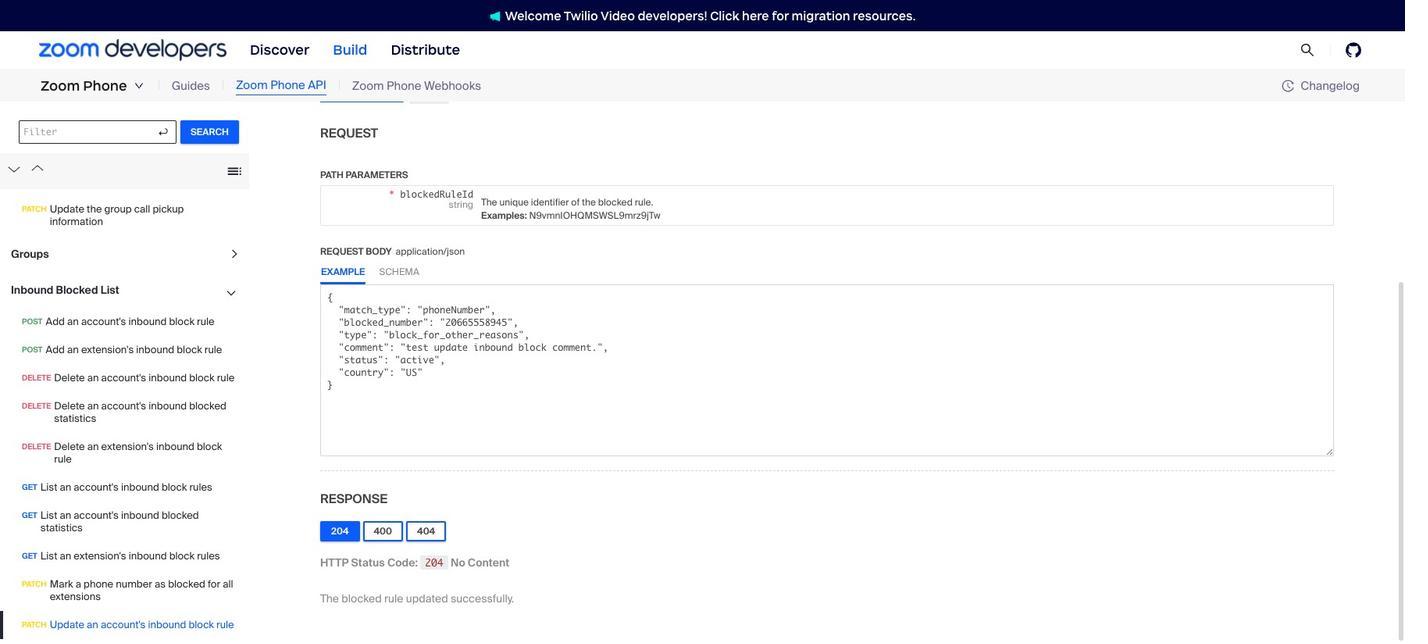Task type: vqa. For each thing, say whether or not it's contained in the screenshot.
STATUS
yes



Task type: locate. For each thing, give the bounding box(es) containing it.
resources.
[[853, 8, 916, 23]]

search image
[[1301, 43, 1315, 57]]

3 phone from the left
[[387, 78, 422, 94]]

request
[[320, 125, 378, 141], [320, 245, 364, 258]]

guides
[[172, 78, 210, 94]]

migration
[[792, 8, 851, 23]]

phone for zoom phone
[[83, 77, 127, 95]]

blocked
[[342, 591, 382, 605]]

phone
[[83, 77, 127, 95], [271, 78, 305, 93], [387, 78, 422, 94]]

0 vertical spatial request
[[320, 125, 378, 141]]

no
[[451, 555, 465, 569]]

changelog link
[[1282, 78, 1360, 93]]

2 zoom from the left
[[236, 78, 268, 93]]

request for request
[[320, 125, 378, 141]]

0 vertical spatial 204
[[331, 525, 349, 537]]

0 horizontal spatial phone
[[83, 77, 127, 95]]

zoom phone webhooks link
[[352, 77, 481, 95]]

1 vertical spatial request
[[320, 245, 364, 258]]

404 button
[[406, 521, 446, 541]]

204 up http
[[331, 525, 349, 537]]

400 button
[[363, 521, 403, 541]]

1 zoom from the left
[[41, 77, 80, 95]]

for
[[772, 8, 789, 23]]

click
[[710, 8, 740, 23]]

204 inside button
[[331, 525, 349, 537]]

204
[[331, 525, 349, 537], [425, 556, 444, 569]]

1 vertical spatial 204
[[425, 556, 444, 569]]

application/json
[[396, 245, 465, 258]]

1 phone from the left
[[83, 77, 127, 95]]

request up path parameters
[[320, 125, 378, 141]]

zoom for zoom phone
[[41, 77, 80, 95]]

zoom
[[41, 77, 80, 95], [236, 78, 268, 93], [352, 78, 384, 94]]

phone inside zoom phone api link
[[271, 78, 305, 93]]

github image
[[1346, 42, 1362, 58]]

0 horizontal spatial zoom
[[41, 77, 80, 95]]

content
[[468, 555, 510, 569]]

status
[[351, 555, 385, 569]]

welcome twilio video developers! click here for migration resources.
[[505, 8, 916, 23]]

phone left down icon
[[83, 77, 127, 95]]

2 phone from the left
[[271, 78, 305, 93]]

webhooks
[[424, 78, 481, 94]]

phone inside 'zoom phone webhooks' link
[[387, 78, 422, 94]]

2 request from the top
[[320, 245, 364, 258]]

request body application/json
[[320, 245, 465, 258]]

path
[[320, 169, 344, 181]]

204 left no
[[425, 556, 444, 569]]

search image
[[1301, 43, 1315, 57]]

1 horizontal spatial zoom
[[236, 78, 268, 93]]

3 zoom from the left
[[352, 78, 384, 94]]

zoom developer logo image
[[39, 39, 227, 61]]

zoom phone api
[[236, 78, 326, 93]]

phone left api
[[271, 78, 305, 93]]

1 horizontal spatial phone
[[271, 78, 305, 93]]

0 horizontal spatial 204
[[331, 525, 349, 537]]

guides link
[[172, 77, 210, 95]]

http
[[320, 555, 349, 569]]

1 horizontal spatial 204
[[425, 556, 444, 569]]

the
[[320, 591, 339, 605]]

github image
[[1346, 42, 1362, 58]]

1 request from the top
[[320, 125, 378, 141]]

2 horizontal spatial zoom
[[352, 78, 384, 94]]

zoom phone
[[41, 77, 127, 95]]

phone left webhooks
[[387, 78, 422, 94]]

parameters
[[346, 169, 408, 181]]

path parameters
[[320, 169, 408, 181]]

request left body
[[320, 245, 364, 258]]

notification image
[[490, 11, 505, 22], [490, 11, 501, 22]]

2 horizontal spatial phone
[[387, 78, 422, 94]]

twilio
[[564, 8, 598, 23]]



Task type: describe. For each thing, give the bounding box(es) containing it.
phone for zoom phone api
[[271, 78, 305, 93]]

rule
[[384, 591, 403, 605]]

request for request body application/json
[[320, 245, 364, 258]]

welcome twilio video developers! click here for migration resources. link
[[474, 7, 932, 24]]

welcome
[[505, 8, 562, 23]]

phone for zoom phone webhooks
[[387, 78, 422, 94]]

zoom phone api link
[[236, 77, 326, 95]]

404
[[417, 525, 435, 537]]

the blocked rule updated successfully.
[[320, 591, 514, 605]]

zoom phone webhooks
[[352, 78, 481, 94]]

204 button
[[320, 521, 360, 541]]

zoom for zoom phone api
[[236, 78, 268, 93]]

video
[[601, 8, 635, 23]]

here
[[742, 8, 769, 23]]

400
[[374, 525, 392, 537]]

204 inside http status code: 204 no content
[[425, 556, 444, 569]]

developers!
[[638, 8, 708, 23]]

successfully.
[[451, 591, 514, 605]]

code:
[[387, 555, 418, 569]]

history image
[[1282, 80, 1301, 92]]

body
[[366, 245, 392, 258]]

response
[[320, 490, 388, 507]]

changelog
[[1301, 78, 1360, 93]]

down image
[[134, 81, 144, 91]]

zoom for zoom phone webhooks
[[352, 78, 384, 94]]

api
[[308, 78, 326, 93]]

updated
[[406, 591, 448, 605]]

history image
[[1282, 80, 1295, 92]]

http status code: 204 no content
[[320, 555, 510, 569]]



